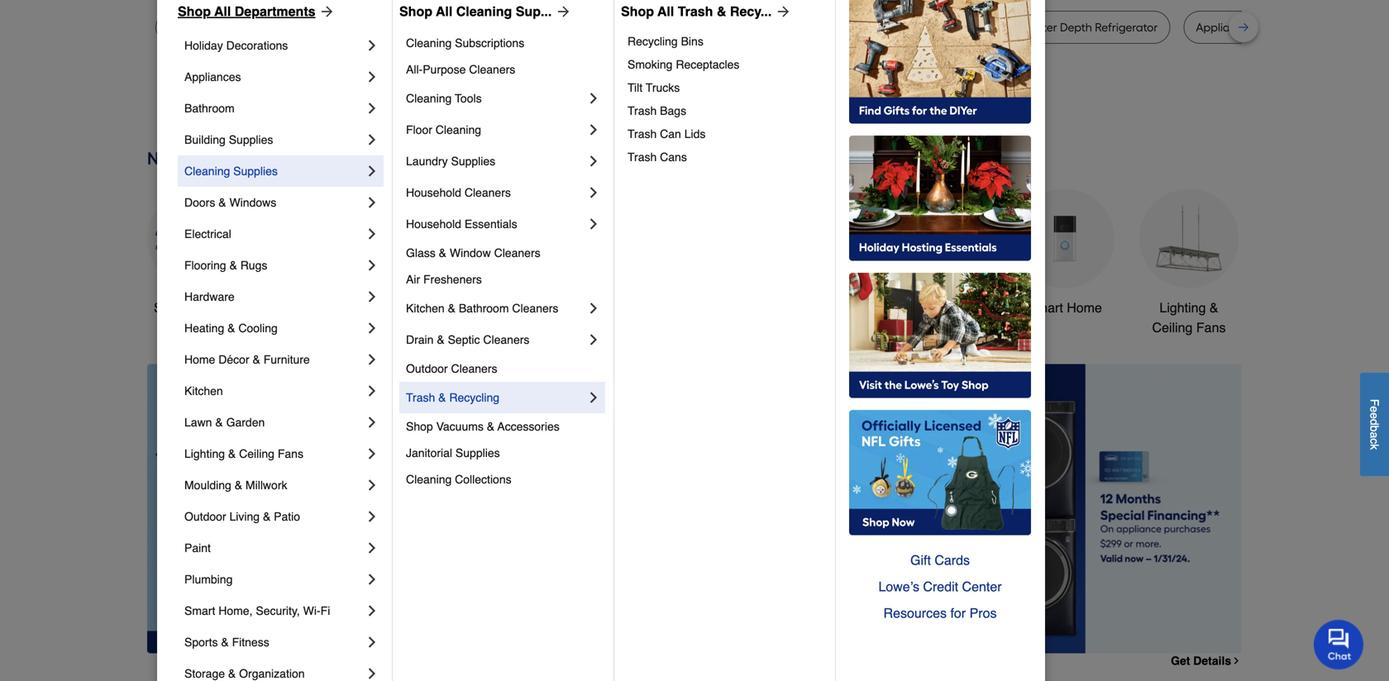 Task type: describe. For each thing, give the bounding box(es) containing it.
paint
[[184, 542, 211, 555]]

smart for smart home
[[1028, 300, 1063, 315]]

cleaners inside all-purpose cleaners 'link'
[[469, 63, 516, 76]]

home,
[[219, 605, 253, 618]]

resources for pros link
[[849, 600, 1031, 627]]

essentials
[[465, 218, 517, 231]]

credit
[[923, 579, 959, 595]]

drain & septic cleaners link
[[406, 324, 586, 356]]

outdoor cleaners
[[406, 362, 497, 375]]

subscriptions
[[455, 36, 525, 50]]

2 horizontal spatial bathroom
[[913, 300, 970, 315]]

shop these last-minute gifts. $99 or less. quantities are limited and won't last. image
[[147, 364, 414, 654]]

sports
[[184, 636, 218, 649]]

chevron right image for cleaning tools
[[586, 90, 602, 107]]

holiday
[[184, 39, 223, 52]]

find gifts for the diyer. image
[[849, 0, 1031, 124]]

lowe's wishes you and your family a happy hanukkah. image
[[147, 87, 1242, 128]]

recycling bins link
[[628, 30, 824, 53]]

cleaners inside household cleaners "link"
[[465, 186, 511, 199]]

shop for shop all departments
[[178, 4, 211, 19]]

doors & windows
[[184, 196, 276, 209]]

1 vertical spatial fans
[[278, 447, 304, 461]]

outdoor living & patio
[[184, 510, 300, 524]]

security,
[[256, 605, 300, 618]]

cleaning supplies
[[184, 165, 278, 178]]

kitchen link
[[184, 375, 364, 407]]

trash & recycling link
[[406, 382, 586, 414]]

recycling bins
[[628, 35, 704, 48]]

electrical link
[[184, 218, 364, 250]]

profile for ge profile refrigerator
[[406, 20, 439, 34]]

f
[[1368, 399, 1382, 406]]

all-purpose cleaners link
[[406, 56, 602, 83]]

cleaners inside glass & window cleaners link
[[494, 246, 541, 260]]

vacuums
[[436, 420, 484, 433]]

pros
[[970, 606, 997, 621]]

cans
[[660, 151, 687, 164]]

plumbing link
[[184, 564, 364, 595]]

outdoor for outdoor living & patio
[[184, 510, 226, 524]]

can
[[660, 127, 681, 141]]

smart home, security, wi-fi
[[184, 605, 330, 618]]

decorations for christmas
[[534, 320, 604, 335]]

household cleaners link
[[406, 177, 586, 208]]

all for departments
[[214, 4, 231, 19]]

shop for shop all cleaning sup...
[[399, 4, 433, 19]]

lawn
[[184, 416, 212, 429]]

new deals every day during 25 days of deals image
[[147, 145, 1242, 172]]

doors
[[184, 196, 215, 209]]

bins
[[681, 35, 704, 48]]

décor
[[219, 353, 249, 366]]

french
[[543, 20, 578, 34]]

departments
[[235, 4, 316, 19]]

shop all deals link
[[147, 189, 246, 318]]

scroll to item #2 image
[[800, 624, 840, 630]]

chevron right image for kitchen & bathroom cleaners
[[586, 300, 602, 317]]

trash for trash cans
[[628, 151, 657, 164]]

chevron right image for trash & recycling
[[586, 390, 602, 406]]

profile for ge profile
[[845, 20, 878, 34]]

lowe's credit center
[[879, 579, 1002, 595]]

christmas decorations link
[[519, 189, 619, 338]]

chevron right image for laundry supplies
[[586, 153, 602, 170]]

cleaning for collections
[[406, 473, 452, 486]]

lids
[[685, 127, 706, 141]]

cleaning up laundry supplies at left
[[436, 123, 481, 136]]

ge for ge profile refrigerator
[[388, 20, 404, 34]]

arrow right image
[[316, 3, 335, 20]]

smoking
[[628, 58, 673, 71]]

gift cards link
[[849, 548, 1031, 574]]

living
[[229, 510, 260, 524]]

paint link
[[184, 533, 364, 564]]

sports & fitness
[[184, 636, 269, 649]]

household for household essentials
[[406, 218, 461, 231]]

tilt trucks
[[628, 81, 680, 94]]

cleaning for tools
[[406, 92, 452, 105]]

details
[[1194, 654, 1232, 668]]

resources for pros
[[884, 606, 997, 621]]

air fresheners link
[[406, 266, 602, 293]]

1 horizontal spatial bathroom link
[[892, 189, 991, 318]]

collections
[[455, 473, 512, 486]]

center
[[962, 579, 1002, 595]]

outdoor cleaners link
[[406, 356, 602, 382]]

bags
[[660, 104, 687, 117]]

furniture
[[264, 353, 310, 366]]

get details link
[[1171, 654, 1242, 668]]

appliances link
[[184, 61, 364, 93]]

b
[[1368, 426, 1382, 432]]

fi
[[321, 605, 330, 618]]

resources
[[884, 606, 947, 621]]

chevron right image for hardware
[[364, 289, 380, 305]]

trash up bins
[[678, 4, 713, 19]]

chevron right image for lawn & garden
[[364, 414, 380, 431]]

visit the lowe's toy shop. image
[[849, 273, 1031, 399]]

a
[[1368, 432, 1382, 438]]

kitchen for kitchen & bathroom cleaners
[[406, 302, 445, 315]]

shop all trash & recy... link
[[621, 2, 792, 22]]

household essentials link
[[406, 208, 586, 240]]

chevron right image for plumbing
[[364, 572, 380, 588]]

drain
[[406, 333, 434, 347]]

patio
[[274, 510, 300, 524]]

household essentials
[[406, 218, 517, 231]]

sports & fitness link
[[184, 627, 364, 658]]

supplies for cleaning supplies
[[233, 165, 278, 178]]

storage
[[184, 667, 225, 681]]

heating & cooling link
[[184, 313, 364, 344]]

storage & organization link
[[184, 658, 364, 682]]

building supplies link
[[184, 124, 364, 155]]

trash for trash & recycling
[[406, 391, 435, 404]]

chevron right image for drain & septic cleaners
[[586, 332, 602, 348]]

outdoor tools & equipment
[[770, 300, 864, 335]]

smart for smart home, security, wi-fi
[[184, 605, 215, 618]]

f e e d b a c k
[[1368, 399, 1382, 450]]

1 vertical spatial lighting & ceiling fans
[[184, 447, 304, 461]]

chevron right image for smart home, security, wi-fi
[[364, 603, 380, 619]]

& inside the outdoor tools & equipment
[[856, 300, 864, 315]]

cleaning subscriptions
[[406, 36, 525, 50]]

ge profile refrigerator
[[388, 20, 505, 34]]

all for deals
[[188, 300, 202, 315]]

officially licensed n f l gifts. shop now. image
[[849, 410, 1031, 536]]

millwork
[[246, 479, 287, 492]]

cleaning tools link
[[406, 83, 586, 114]]

chevron right image for outdoor living & patio
[[364, 509, 380, 525]]

k
[[1368, 444, 1382, 450]]

0 horizontal spatial lighting & ceiling fans link
[[184, 438, 364, 470]]

0 horizontal spatial home
[[184, 353, 215, 366]]



Task type: vqa. For each thing, say whether or not it's contained in the screenshot.
the Lawn & Garden at the left bottom of the page
yes



Task type: locate. For each thing, give the bounding box(es) containing it.
cleaning up subscriptions
[[456, 4, 512, 19]]

chevron right image for floor cleaning
[[586, 122, 602, 138]]

laundry supplies link
[[406, 146, 586, 177]]

chevron right image for home décor & furniture
[[364, 352, 380, 368]]

ceiling inside lighting & ceiling fans
[[1153, 320, 1193, 335]]

all
[[214, 4, 231, 19], [436, 4, 453, 19], [658, 4, 674, 19], [188, 300, 202, 315]]

christmas decorations
[[534, 300, 604, 335]]

accessories
[[498, 420, 560, 433]]

shop inside "shop all trash & recy..." link
[[621, 4, 654, 19]]

1 refrigerator from the left
[[442, 20, 505, 34]]

cleaners up 'air fresheners' link
[[494, 246, 541, 260]]

1 horizontal spatial lighting
[[1160, 300, 1206, 315]]

moulding
[[184, 479, 231, 492]]

1 vertical spatial recycling
[[449, 391, 500, 404]]

supplies for building supplies
[[229, 133, 273, 146]]

smoking receptacles link
[[628, 53, 824, 76]]

recycling up shop vacuums & accessories
[[449, 391, 500, 404]]

all up ge profile refrigerator
[[436, 4, 453, 19]]

e up b
[[1368, 413, 1382, 419]]

cleaners down 'air fresheners' link
[[512, 302, 559, 315]]

tools for outdoor tools & equipment
[[821, 300, 852, 315]]

& inside 'link'
[[438, 391, 446, 404]]

refrigerator up recycling bins
[[609, 20, 672, 34]]

1 vertical spatial home
[[184, 353, 215, 366]]

trucks
[[646, 81, 680, 94]]

0 horizontal spatial recycling
[[449, 391, 500, 404]]

0 vertical spatial lighting & ceiling fans link
[[1140, 189, 1239, 338]]

1 horizontal spatial bathroom
[[459, 302, 509, 315]]

arrow right image inside "shop all trash & recy..." link
[[772, 3, 792, 20]]

1 vertical spatial outdoor
[[406, 362, 448, 375]]

shop
[[178, 4, 211, 19], [399, 4, 433, 19], [621, 4, 654, 19]]

trash left cans
[[628, 151, 657, 164]]

chevron right image for storage & organization
[[364, 666, 380, 682]]

lighting & ceiling fans
[[1153, 300, 1226, 335], [184, 447, 304, 461]]

cleaning inside "link"
[[406, 92, 452, 105]]

cleaners down subscriptions
[[469, 63, 516, 76]]

holiday hosting essentials. image
[[849, 136, 1031, 261]]

hardware
[[184, 290, 235, 304]]

1 horizontal spatial shop
[[406, 420, 433, 433]]

smart inside 'smart home, security, wi-fi' link
[[184, 605, 215, 618]]

refrigerator
[[442, 20, 505, 34], [609, 20, 672, 34], [1095, 20, 1158, 34]]

all for trash
[[658, 4, 674, 19]]

bathroom inside kitchen & bathroom cleaners link
[[459, 302, 509, 315]]

cleaning down building
[[184, 165, 230, 178]]

2 refrigerator from the left
[[609, 20, 672, 34]]

cleaning down all- at the left of the page
[[406, 92, 452, 105]]

trash for trash can lids
[[628, 127, 657, 141]]

tools down all-purpose cleaners
[[455, 92, 482, 105]]

1 vertical spatial lighting
[[184, 447, 225, 461]]

refrigerator down shop all cleaning sup...
[[442, 20, 505, 34]]

trash & recycling
[[406, 391, 500, 404]]

smart home, security, wi-fi link
[[184, 595, 364, 627]]

1 vertical spatial kitchen
[[184, 385, 223, 398]]

chevron right image for household essentials
[[586, 216, 602, 232]]

1 horizontal spatial lighting & ceiling fans
[[1153, 300, 1226, 335]]

1 shop from the left
[[178, 4, 211, 19]]

decorations down shop all departments link
[[226, 39, 288, 52]]

1 vertical spatial ceiling
[[239, 447, 275, 461]]

1 horizontal spatial home
[[1067, 300, 1102, 315]]

supplies for laundry supplies
[[451, 155, 496, 168]]

household up glass
[[406, 218, 461, 231]]

refrigerator for counter depth refrigerator
[[1095, 20, 1158, 34]]

1 vertical spatial decorations
[[534, 320, 604, 335]]

0 horizontal spatial bathroom
[[184, 102, 235, 115]]

1 horizontal spatial smart
[[1028, 300, 1063, 315]]

1 horizontal spatial lighting & ceiling fans link
[[1140, 189, 1239, 338]]

shop all departments
[[178, 4, 316, 19]]

smart home
[[1028, 300, 1102, 315]]

trash can lids
[[628, 127, 706, 141]]

wi-
[[303, 605, 321, 618]]

2 vertical spatial outdoor
[[184, 510, 226, 524]]

outdoor for outdoor cleaners
[[406, 362, 448, 375]]

chevron right image for holiday decorations
[[364, 37, 380, 54]]

refrigerator for french door refrigerator
[[609, 20, 672, 34]]

floor
[[406, 123, 432, 136]]

0 horizontal spatial profile
[[406, 20, 439, 34]]

building supplies
[[184, 133, 273, 146]]

0 vertical spatial household
[[406, 186, 461, 199]]

outdoor down drain
[[406, 362, 448, 375]]

refrigerator for ge profile refrigerator
[[442, 20, 505, 34]]

tools for cleaning tools
[[455, 92, 482, 105]]

1 horizontal spatial profile
[[845, 20, 878, 34]]

bathroom
[[184, 102, 235, 115], [913, 300, 970, 315], [459, 302, 509, 315]]

chat invite button image
[[1314, 620, 1365, 670]]

christmas
[[539, 300, 599, 315]]

recy...
[[730, 4, 772, 19]]

1 vertical spatial shop
[[406, 420, 433, 433]]

kitchen for kitchen
[[184, 385, 223, 398]]

all up recycling bins
[[658, 4, 674, 19]]

cleaners up essentials at the left
[[465, 186, 511, 199]]

2 shop from the left
[[399, 4, 433, 19]]

decorations down christmas
[[534, 320, 604, 335]]

trash bags link
[[628, 99, 824, 122]]

1 household from the top
[[406, 186, 461, 199]]

household
[[406, 186, 461, 199], [406, 218, 461, 231]]

all-
[[406, 63, 423, 76]]

supplies
[[229, 133, 273, 146], [451, 155, 496, 168], [233, 165, 278, 178], [456, 447, 500, 460]]

2 household from the top
[[406, 218, 461, 231]]

2 horizontal spatial refrigerator
[[1095, 20, 1158, 34]]

shop up ge profile refrigerator
[[399, 4, 433, 19]]

tools up equipment
[[821, 300, 852, 315]]

cleaners up outdoor cleaners link
[[483, 333, 530, 347]]

kitchen & bathroom cleaners link
[[406, 293, 586, 324]]

1 ge from the left
[[388, 20, 404, 34]]

chevron right image for moulding & millwork
[[364, 477, 380, 494]]

2 horizontal spatial shop
[[621, 4, 654, 19]]

refrigerator right depth
[[1095, 20, 1158, 34]]

1 e from the top
[[1368, 406, 1382, 413]]

up to 30 percent off select major appliances. plus, save up to an extra $750 on major appliances. image
[[441, 364, 1242, 654]]

cleaning collections
[[406, 473, 512, 486]]

kitchen & bathroom cleaners
[[406, 302, 559, 315]]

all for cleaning
[[436, 4, 453, 19]]

0 horizontal spatial ge
[[388, 20, 404, 34]]

supplies up "household cleaners" on the left of page
[[451, 155, 496, 168]]

arrow right image inside shop all cleaning sup... link
[[552, 3, 572, 20]]

chevron right image for building supplies
[[364, 132, 380, 148]]

chevron right image for bathroom
[[364, 100, 380, 117]]

trash down trash bags
[[628, 127, 657, 141]]

ge for ge profile
[[827, 20, 842, 34]]

heating & cooling
[[184, 322, 278, 335]]

storage & organization
[[184, 667, 305, 681]]

septic
[[448, 333, 480, 347]]

1 vertical spatial smart
[[184, 605, 215, 618]]

cleaners inside kitchen & bathroom cleaners link
[[512, 302, 559, 315]]

supplies for janitorial supplies
[[456, 447, 500, 460]]

1 horizontal spatial decorations
[[534, 320, 604, 335]]

janitorial supplies
[[406, 447, 500, 460]]

0 vertical spatial bathroom link
[[184, 93, 364, 124]]

0 horizontal spatial lighting
[[184, 447, 225, 461]]

0 vertical spatial outdoor
[[770, 300, 818, 315]]

shop all trash & recy...
[[621, 4, 772, 19]]

rugs
[[240, 259, 267, 272]]

shop for shop vacuums & accessories
[[406, 420, 433, 433]]

trash inside 'link'
[[406, 391, 435, 404]]

0 vertical spatial decorations
[[226, 39, 288, 52]]

1 horizontal spatial arrow right image
[[772, 3, 792, 20]]

shop up janitorial
[[406, 420, 433, 433]]

garden
[[226, 416, 265, 429]]

chevron right image for flooring & rugs
[[364, 257, 380, 274]]

0 horizontal spatial shop
[[178, 4, 211, 19]]

all up heating
[[188, 300, 202, 315]]

tools inside "link"
[[455, 92, 482, 105]]

supplies up windows
[[233, 165, 278, 178]]

janitorial
[[406, 447, 452, 460]]

2 e from the top
[[1368, 413, 1382, 419]]

lawn & garden link
[[184, 407, 364, 438]]

0 vertical spatial ceiling
[[1153, 320, 1193, 335]]

shop vacuums & accessories link
[[406, 414, 602, 440]]

holiday decorations link
[[184, 30, 364, 61]]

chevron right image for heating & cooling
[[364, 320, 380, 337]]

shop inside shop all departments link
[[178, 4, 211, 19]]

f e e d b a c k button
[[1361, 373, 1389, 476]]

supplies up cleaning supplies
[[229, 133, 273, 146]]

for
[[951, 606, 966, 621]]

cleaning down janitorial
[[406, 473, 452, 486]]

shop up french door refrigerator
[[621, 4, 654, 19]]

home
[[1067, 300, 1102, 315], [184, 353, 215, 366]]

hardware link
[[184, 281, 364, 313]]

trash for trash bags
[[628, 104, 657, 117]]

2 ge from the left
[[827, 20, 842, 34]]

shop all cleaning sup... link
[[399, 2, 572, 22]]

chevron right image for kitchen
[[364, 383, 380, 399]]

counter
[[1015, 20, 1058, 34]]

3 refrigerator from the left
[[1095, 20, 1158, 34]]

household inside "link"
[[406, 186, 461, 199]]

0 horizontal spatial smart
[[184, 605, 215, 618]]

chevron right image inside 'get details' link
[[1232, 656, 1242, 666]]

0 vertical spatial smart
[[1028, 300, 1063, 315]]

appliance package
[[1196, 20, 1298, 34]]

0 vertical spatial shop
[[154, 300, 185, 315]]

0 vertical spatial kitchen
[[406, 302, 445, 315]]

smart
[[1028, 300, 1063, 315], [184, 605, 215, 618]]

organization
[[239, 667, 305, 681]]

chevron right image for cleaning supplies
[[364, 163, 380, 179]]

tools link
[[395, 189, 495, 318]]

shop inside shop all cleaning sup... link
[[399, 4, 433, 19]]

decorations
[[226, 39, 288, 52], [534, 320, 604, 335]]

0 horizontal spatial decorations
[[226, 39, 288, 52]]

arrow right image for shop all trash & recy...
[[772, 3, 792, 20]]

tools inside the outdoor tools & equipment
[[821, 300, 852, 315]]

heating
[[184, 322, 224, 335]]

2 horizontal spatial arrow right image
[[1212, 509, 1228, 525]]

outdoor tools & equipment link
[[768, 189, 867, 338]]

kitchen down 'air'
[[406, 302, 445, 315]]

shop all deals
[[154, 300, 240, 315]]

shop up holiday
[[178, 4, 211, 19]]

1 horizontal spatial kitchen
[[406, 302, 445, 315]]

household for household cleaners
[[406, 186, 461, 199]]

door
[[581, 20, 606, 34]]

1 vertical spatial household
[[406, 218, 461, 231]]

0 horizontal spatial ceiling
[[239, 447, 275, 461]]

chevron right image for doors & windows
[[364, 194, 380, 211]]

outdoor up equipment
[[770, 300, 818, 315]]

chevron right image for household cleaners
[[586, 184, 602, 201]]

1 profile from the left
[[406, 20, 439, 34]]

1 horizontal spatial recycling
[[628, 35, 678, 48]]

recycling inside 'link'
[[449, 391, 500, 404]]

all inside 'link'
[[188, 300, 202, 315]]

tools down air fresheners
[[430, 300, 460, 315]]

1 horizontal spatial ceiling
[[1153, 320, 1193, 335]]

household cleaners
[[406, 186, 511, 199]]

shop inside 'link'
[[154, 300, 185, 315]]

smart inside smart home link
[[1028, 300, 1063, 315]]

cleaners down drain & septic cleaners
[[451, 362, 497, 375]]

cleaning for subscriptions
[[406, 36, 452, 50]]

arrow right image
[[552, 3, 572, 20], [772, 3, 792, 20], [1212, 509, 1228, 525]]

cleaning down ge profile refrigerator
[[406, 36, 452, 50]]

2 horizontal spatial outdoor
[[770, 300, 818, 315]]

chevron right image for sports & fitness
[[364, 634, 380, 651]]

shop for shop all deals
[[154, 300, 185, 315]]

all up holiday decorations
[[214, 4, 231, 19]]

household down laundry at the top left of the page
[[406, 186, 461, 199]]

chevron right image
[[586, 90, 602, 107], [364, 100, 380, 117], [586, 122, 602, 138], [364, 132, 380, 148], [586, 153, 602, 170], [364, 194, 380, 211], [364, 257, 380, 274], [364, 289, 380, 305], [364, 320, 380, 337], [586, 332, 602, 348], [364, 383, 380, 399], [364, 414, 380, 431], [364, 572, 380, 588], [364, 634, 380, 651]]

2 profile from the left
[[845, 20, 878, 34]]

0 horizontal spatial refrigerator
[[442, 20, 505, 34]]

d
[[1368, 419, 1382, 426]]

chevron right image for paint
[[364, 540, 380, 557]]

cleaners inside outdoor cleaners link
[[451, 362, 497, 375]]

trash down 'outdoor cleaners'
[[406, 391, 435, 404]]

shop all departments link
[[178, 2, 335, 22]]

1 vertical spatial bathroom link
[[892, 189, 991, 318]]

home décor & furniture link
[[184, 344, 364, 375]]

0 vertical spatial lighting
[[1160, 300, 1206, 315]]

janitorial supplies link
[[406, 440, 602, 466]]

kitchen inside kitchen & bathroom cleaners link
[[406, 302, 445, 315]]

recycling up smoking
[[628, 35, 678, 48]]

0 vertical spatial fans
[[1197, 320, 1226, 335]]

1 horizontal spatial fans
[[1197, 320, 1226, 335]]

kitchen up lawn
[[184, 385, 223, 398]]

plumbing
[[184, 573, 233, 586]]

1 horizontal spatial ge
[[827, 20, 842, 34]]

smart home link
[[1016, 189, 1115, 318]]

arrow right image for shop all cleaning sup...
[[552, 3, 572, 20]]

receptacles
[[676, 58, 740, 71]]

moulding & millwork
[[184, 479, 287, 492]]

1 horizontal spatial outdoor
[[406, 362, 448, 375]]

chevron right image
[[364, 37, 380, 54], [364, 69, 380, 85], [364, 163, 380, 179], [586, 184, 602, 201], [586, 216, 602, 232], [364, 226, 380, 242], [586, 300, 602, 317], [364, 352, 380, 368], [586, 390, 602, 406], [364, 446, 380, 462], [364, 477, 380, 494], [364, 509, 380, 525], [364, 540, 380, 557], [364, 603, 380, 619], [1232, 656, 1242, 666], [364, 666, 380, 682]]

0 horizontal spatial arrow right image
[[552, 3, 572, 20]]

lowe's credit center link
[[849, 574, 1031, 600]]

decorations for holiday
[[226, 39, 288, 52]]

cleaning for supplies
[[184, 165, 230, 178]]

outdoor living & patio link
[[184, 501, 364, 533]]

3 shop from the left
[[621, 4, 654, 19]]

0 horizontal spatial outdoor
[[184, 510, 226, 524]]

shop for shop all trash & recy...
[[621, 4, 654, 19]]

0 horizontal spatial fans
[[278, 447, 304, 461]]

outdoor down the moulding
[[184, 510, 226, 524]]

tilt
[[628, 81, 643, 94]]

1 horizontal spatial shop
[[399, 4, 433, 19]]

cleaning tools
[[406, 92, 482, 105]]

chevron right image for electrical
[[364, 226, 380, 242]]

equipment
[[786, 320, 849, 335]]

flooring & rugs
[[184, 259, 267, 272]]

supplies inside 'link'
[[451, 155, 496, 168]]

0 vertical spatial lighting & ceiling fans
[[1153, 300, 1226, 335]]

trash down tilt
[[628, 104, 657, 117]]

tools
[[455, 92, 482, 105], [430, 300, 460, 315], [821, 300, 852, 315]]

air fresheners
[[406, 273, 482, 286]]

e up d
[[1368, 406, 1382, 413]]

shop up heating
[[154, 300, 185, 315]]

glass & window cleaners link
[[406, 240, 602, 266]]

0 horizontal spatial shop
[[154, 300, 185, 315]]

cleaners inside the drain & septic cleaners link
[[483, 333, 530, 347]]

0 horizontal spatial bathroom link
[[184, 93, 364, 124]]

lawn & garden
[[184, 416, 265, 429]]

get
[[1171, 654, 1190, 668]]

0 vertical spatial home
[[1067, 300, 1102, 315]]

cleaning collections link
[[406, 466, 602, 493]]

doors & windows link
[[184, 187, 364, 218]]

1 vertical spatial lighting & ceiling fans link
[[184, 438, 364, 470]]

chevron right image for lighting & ceiling fans
[[364, 446, 380, 462]]

0 horizontal spatial kitchen
[[184, 385, 223, 398]]

french door refrigerator
[[543, 20, 672, 34]]

chevron right image for appliances
[[364, 69, 380, 85]]

0 vertical spatial recycling
[[628, 35, 678, 48]]

outdoor inside the outdoor tools & equipment
[[770, 300, 818, 315]]

kitchen inside kitchen link
[[184, 385, 223, 398]]

trash cans
[[628, 151, 687, 164]]

1 horizontal spatial refrigerator
[[609, 20, 672, 34]]

fresheners
[[423, 273, 482, 286]]

0 horizontal spatial lighting & ceiling fans
[[184, 447, 304, 461]]

outdoor for outdoor tools & equipment
[[770, 300, 818, 315]]

supplies down shop vacuums & accessories
[[456, 447, 500, 460]]



